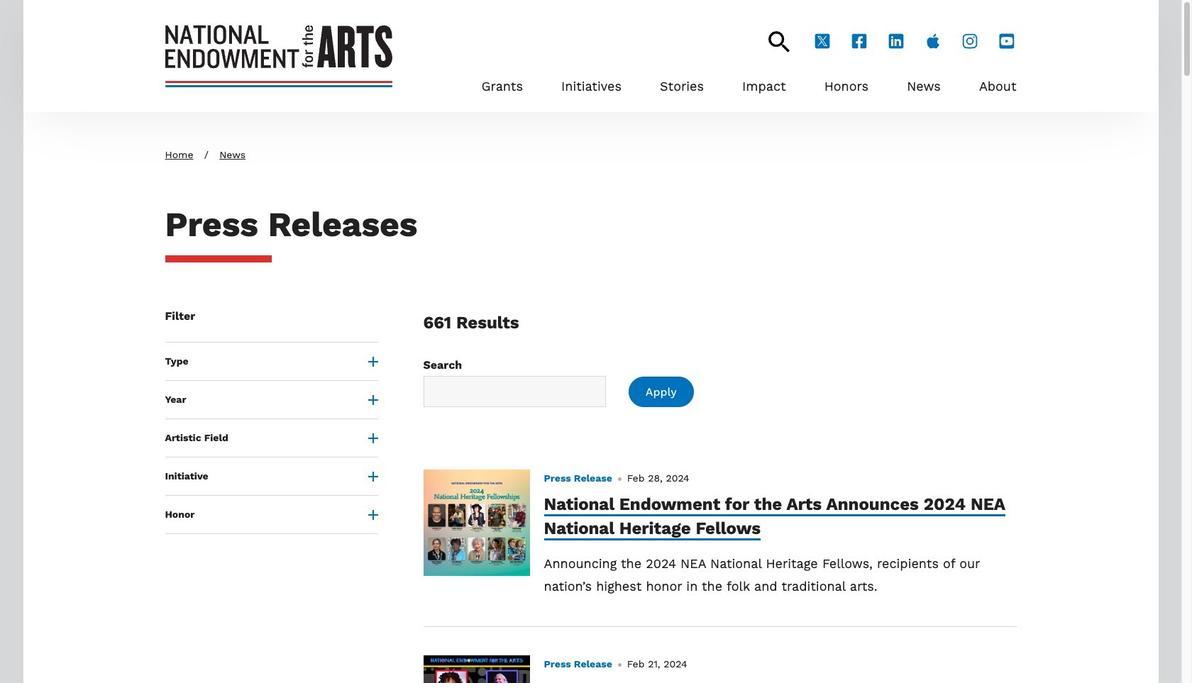 Task type: locate. For each thing, give the bounding box(es) containing it.
None submit
[[629, 377, 694, 408]]

menu item
[[482, 75, 523, 98], [562, 75, 622, 98], [660, 75, 704, 98], [743, 75, 786, 98], [825, 75, 869, 98], [908, 75, 941, 98], [980, 75, 1017, 98]]

menu bar
[[482, 53, 1017, 98]]

2 menu item from the left
[[562, 75, 622, 98]]

None text field
[[424, 376, 606, 408]]

7 menu item from the left
[[980, 75, 1017, 98]]

5 menu item from the left
[[825, 75, 869, 98]]

1 menu item from the left
[[482, 75, 523, 98]]



Task type: describe. For each thing, give the bounding box(es) containing it.
national endowment for the arts logo image
[[165, 25, 392, 87]]

6 menu item from the left
[[908, 75, 941, 98]]

collage of the 2024 nea jazz masters image
[[424, 656, 530, 684]]

3 menu item from the left
[[660, 75, 704, 98]]

collage of 10 artists announcing the 2024 nea national heritage fellowships image
[[424, 470, 530, 577]]

4 menu item from the left
[[743, 75, 786, 98]]



Task type: vqa. For each thing, say whether or not it's contained in the screenshot.
Collage of the 2024 NEA Jazz Masters image
yes



